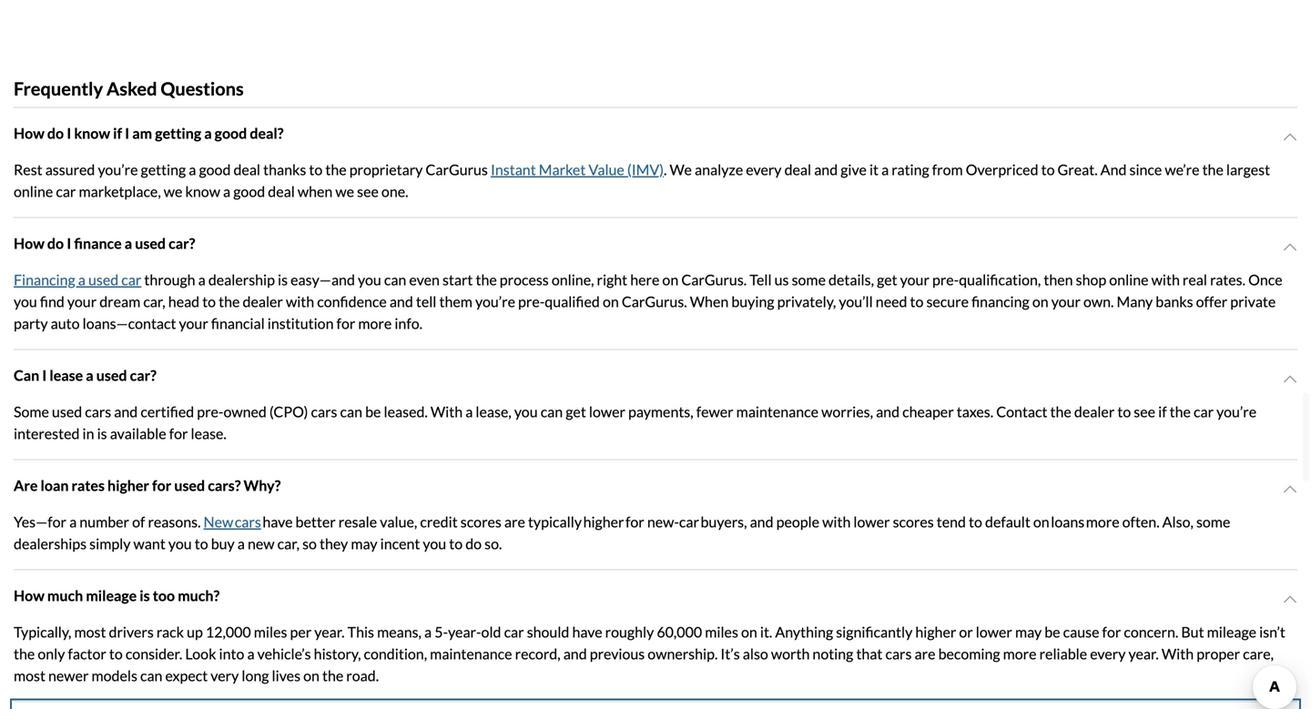 Task type: locate. For each thing, give the bounding box(es) containing it.
can
[[384, 271, 407, 289], [340, 403, 363, 421], [541, 403, 563, 421], [140, 667, 163, 685]]

getting inside the how do i know if i am getting a good deal? 'dropdown button'
[[155, 124, 201, 142]]

year-
[[448, 623, 481, 641]]

we right marketplace,
[[164, 183, 183, 200]]

1 horizontal spatial may
[[1016, 623, 1042, 641]]

is inside some used cars and certified pre-owned (cpo) cars can be leased. with a lease, you can get lower payments, fewer maintenance worries, and cheaper taxes. contact the dealer to see if the car you're interested in is available for lease.
[[97, 425, 107, 443]]

getting right am
[[155, 124, 201, 142]]

1 vertical spatial are
[[915, 645, 936, 663]]

you
[[358, 271, 381, 289], [14, 293, 37, 311], [514, 403, 538, 421], [168, 535, 192, 553], [423, 535, 446, 553]]

0 horizontal spatial cars
[[85, 403, 111, 421]]

most down only
[[14, 667, 45, 685]]

0 vertical spatial mileage
[[86, 587, 137, 605]]

financing a used car link
[[14, 271, 141, 289]]

1 horizontal spatial you're
[[475, 293, 516, 311]]

with inside some used cars and certified pre-owned (cpo) cars can be leased. with a lease, you can get lower payments, fewer maintenance worries, and cheaper taxes. contact the dealer to see if the car you're interested in is available for lease.
[[431, 403, 463, 421]]

0 horizontal spatial car?
[[130, 367, 157, 384]]

contact
[[997, 403, 1048, 421]]

dream
[[99, 293, 140, 311]]

qualified
[[545, 293, 600, 311]]

buy
[[211, 535, 235, 553]]

do for finance
[[47, 235, 64, 252]]

0 vertical spatial dealer
[[243, 293, 283, 311]]

1 we from the left
[[164, 183, 183, 200]]

how left much
[[14, 587, 44, 605]]

we
[[164, 183, 183, 200], [336, 183, 354, 200]]

0 horizontal spatial have
[[263, 513, 293, 531]]

great.
[[1058, 161, 1098, 178]]

1 vertical spatial every
[[1091, 645, 1126, 663]]

5-
[[435, 623, 448, 641]]

noting
[[813, 645, 854, 663]]

cars?
[[208, 477, 241, 495]]

chevron down image inside how do i finance a used car? 'dropdown button'
[[1283, 240, 1298, 255]]

marketplace,
[[79, 183, 161, 200]]

good left deal?
[[215, 124, 247, 142]]

people
[[777, 513, 820, 531]]

condition,
[[364, 645, 427, 663]]

we down rest assured you're getting a good deal thanks to the proprietary cargurus instant market value (imv)
[[336, 183, 354, 200]]

0 horizontal spatial online
[[14, 183, 53, 200]]

get inside through a dealership is easy—and you can even start the process online, right here on cargurus. tell us some details, get your pre-qualification, then shop online with real rates. once you find your dream car, head to the dealer with confidence and tell them you're pre-qualified on cargurus. when buying privately, you'll need to secure financing on your own. many banks offer private party auto loans—contact your financial institution for more info.
[[877, 271, 898, 289]]

used left cars?
[[174, 477, 205, 495]]

can down 'consider.'
[[140, 667, 163, 685]]

shop
[[1076, 271, 1107, 289]]

higher left 'or'
[[916, 623, 957, 641]]

a right lease
[[86, 367, 94, 384]]

i left finance
[[67, 235, 71, 252]]

1 horizontal spatial lower
[[854, 513, 890, 531]]

can i lease a used car? button
[[14, 350, 1298, 401]]

on
[[663, 271, 679, 289], [603, 293, 619, 311], [1033, 293, 1049, 311], [741, 623, 758, 641], [303, 667, 320, 685]]

0 vertical spatial are
[[505, 513, 525, 531]]

every inside typically, most drivers rack up 12,000 miles per year. this means, a 5-year-old car should have roughly 60,000 miles on it. anything significantly higher or lower may be cause for concern. but mileage isn't the only factor to consider. look into a vehicle's history, condition, maintenance record, and previous ownership. it's also worth noting that cars are becoming more reliable every year. with proper care, most newer models can expect very long lives on the road.
[[1091, 645, 1126, 663]]

so.
[[485, 535, 502, 553]]

0 horizontal spatial are
[[505, 513, 525, 531]]

2 vertical spatial pre-
[[197, 403, 224, 421]]

getting
[[155, 124, 201, 142], [141, 161, 186, 178]]

getting down how do i know if i am getting a good deal?
[[141, 161, 186, 178]]

0 vertical spatial be
[[365, 403, 381, 421]]

mileage inside typically, most drivers rack up 12,000 miles per year. this means, a 5-year-old car should have roughly 60,000 miles on it. anything significantly higher or lower may be cause for concern. but mileage isn't the only factor to consider. look into a vehicle's history, condition, maintenance record, and previous ownership. it's also worth noting that cars are becoming more reliable every year. with proper care, most newer models can expect very long lives on the road.
[[1207, 623, 1257, 641]]

good down thanks
[[233, 183, 265, 200]]

most up factor
[[74, 623, 106, 641]]

0 horizontal spatial higher
[[108, 477, 149, 495]]

for down the certified
[[169, 425, 188, 443]]

maintenance inside typically, most drivers rack up 12,000 miles per year. this means, a 5-year-old car should have roughly 60,000 miles on it. anything significantly higher or lower may be cause for concern. but mileage isn't the only factor to consider. look into a vehicle's history, condition, maintenance record, and previous ownership. it's also worth noting that cars are becoming more reliable every year. with proper care, most newer models can expect very long lives on the road.
[[430, 645, 512, 663]]

financial
[[211, 315, 265, 332]]

used inside dropdown button
[[96, 367, 127, 384]]

mileage up drivers
[[86, 587, 137, 605]]

and up "available"
[[114, 403, 138, 421]]

more left "reliable"
[[1003, 645, 1037, 663]]

0 vertical spatial every
[[746, 161, 782, 178]]

2 horizontal spatial lower
[[976, 623, 1013, 641]]

2 vertical spatial good
[[233, 183, 265, 200]]

every down cause
[[1091, 645, 1126, 663]]

can right lease,
[[541, 403, 563, 421]]

i right can
[[42, 367, 47, 384]]

and inside have better resale value, credit scores are typically higher for new-car buyers, and people with lower scores tend to default on loans more often. also, some dealerships simply want you to buy a new car, so they may incent you to do so.
[[750, 513, 774, 531]]

old
[[481, 623, 501, 641]]

2 scores from the left
[[893, 513, 934, 531]]

care,
[[1243, 645, 1274, 663]]

2 vertical spatial chevron down image
[[1283, 592, 1298, 607]]

year. up history, on the left bottom
[[314, 623, 345, 641]]

know down how do i know if i am getting a good deal?
[[185, 183, 220, 200]]

scores
[[461, 513, 502, 531], [893, 513, 934, 531]]

1 horizontal spatial higher
[[916, 623, 957, 641]]

1 horizontal spatial maintenance
[[737, 403, 819, 421]]

know inside . we analyze every deal and give it a rating from overpriced to great. and since we're the largest online car marketplace, we know a good deal when we see one.
[[185, 183, 220, 200]]

new-
[[647, 513, 679, 531]]

we're
[[1165, 161, 1200, 178]]

concern.
[[1124, 623, 1179, 641]]

since
[[1130, 161, 1163, 178]]

some up privately, at the right
[[792, 271, 826, 289]]

get up need
[[877, 271, 898, 289]]

also
[[743, 645, 769, 663]]

pre- up lease.
[[197, 403, 224, 421]]

cheaper
[[903, 403, 954, 421]]

cargurus
[[426, 161, 488, 178]]

finance
[[74, 235, 122, 252]]

models
[[92, 667, 137, 685]]

mileage
[[86, 587, 137, 605], [1207, 623, 1257, 641]]

used up dream at the left top of the page
[[88, 271, 119, 289]]

a right buy at the left bottom
[[238, 535, 245, 553]]

for inside some used cars and certified pre-owned (cpo) cars can be leased. with a lease, you can get lower payments, fewer maintenance worries, and cheaper taxes. contact the dealer to see if the car you're interested in is available for lease.
[[169, 425, 188, 443]]

0 vertical spatial is
[[278, 271, 288, 289]]

do inside have better resale value, credit scores are typically higher for new-car buyers, and people with lower scores tend to default on loans more often. also, some dealerships simply want you to buy a new car, so they may incent you to do so.
[[466, 535, 482, 553]]

2 how from the top
[[14, 235, 44, 252]]

with down but
[[1162, 645, 1194, 663]]

be left leased.
[[365, 403, 381, 421]]

instant market value (imv) link
[[491, 161, 664, 178]]

year. down 'concern.'
[[1129, 645, 1159, 663]]

higher up "yes—for a number of reasons. new cars"
[[108, 477, 149, 495]]

1 vertical spatial higher
[[916, 623, 957, 641]]

and inside typically, most drivers rack up 12,000 miles per year. this means, a 5-year-old car should have roughly 60,000 miles on it. anything significantly higher or lower may be cause for concern. but mileage isn't the only factor to consider. look into a vehicle's history, condition, maintenance record, and previous ownership. it's also worth noting that cars are becoming more reliable every year. with proper care, most newer models can expect very long lives on the road.
[[564, 645, 587, 663]]

rest
[[14, 161, 42, 178]]

miles up vehicle's on the left of the page
[[254, 623, 287, 641]]

you down credit
[[423, 535, 446, 553]]

asked
[[107, 78, 157, 100]]

is inside "dropdown button"
[[140, 587, 150, 605]]

your down the head at the left top of the page
[[179, 315, 208, 332]]

chevron down image
[[1283, 372, 1298, 387], [1283, 482, 1298, 497]]

if
[[113, 124, 122, 142], [1159, 403, 1167, 421]]

1 horizontal spatial some
[[1197, 513, 1231, 531]]

if inside some used cars and certified pre-owned (cpo) cars can be leased. with a lease, you can get lower payments, fewer maintenance worries, and cheaper taxes. contact the dealer to see if the car you're interested in is available for lease.
[[1159, 403, 1167, 421]]

significantly
[[836, 623, 913, 641]]

have up "previous"
[[572, 623, 603, 641]]

get right lease,
[[566, 403, 586, 421]]

us
[[775, 271, 789, 289]]

banks
[[1156, 293, 1194, 311]]

record,
[[515, 645, 561, 663]]

to
[[309, 161, 323, 178], [1042, 161, 1055, 178], [202, 293, 216, 311], [910, 293, 924, 311], [1118, 403, 1131, 421], [969, 513, 983, 531], [195, 535, 208, 553], [449, 535, 463, 553], [109, 645, 123, 663]]

we
[[670, 161, 692, 178]]

car,
[[143, 293, 166, 311], [277, 535, 300, 553]]

a right it
[[882, 161, 889, 178]]

with
[[431, 403, 463, 421], [1162, 645, 1194, 663]]

0 horizontal spatial if
[[113, 124, 122, 142]]

it.
[[760, 623, 773, 641]]

1 horizontal spatial more
[[1003, 645, 1037, 663]]

0 horizontal spatial pre-
[[197, 403, 224, 421]]

chevron down image inside can i lease a used car? dropdown button
[[1283, 372, 1298, 387]]

1 horizontal spatial online
[[1110, 271, 1149, 289]]

pre- down process
[[518, 293, 545, 311]]

0 horizontal spatial we
[[164, 183, 183, 200]]

why?
[[244, 477, 281, 495]]

previous
[[590, 645, 645, 663]]

0 horizontal spatial with
[[431, 403, 463, 421]]

with up institution
[[286, 293, 314, 311]]

2 horizontal spatial deal
[[785, 161, 812, 178]]

2 vertical spatial lower
[[976, 623, 1013, 641]]

1 vertical spatial if
[[1159, 403, 1167, 421]]

how for how do i know if i am getting a good deal?
[[14, 124, 44, 142]]

do up financing
[[47, 235, 64, 252]]

0 vertical spatial chevron down image
[[1283, 130, 1298, 144]]

are left becoming
[[915, 645, 936, 663]]

1 vertical spatial some
[[1197, 513, 1231, 531]]

new cars
[[204, 513, 261, 531]]

used right lease
[[96, 367, 127, 384]]

1 vertical spatial maintenance
[[430, 645, 512, 663]]

0 vertical spatial maintenance
[[737, 403, 819, 421]]

2 horizontal spatial with
[[1152, 271, 1180, 289]]

more inside typically, most drivers rack up 12,000 miles per year. this means, a 5-year-old car should have roughly 60,000 miles on it. anything significantly higher or lower may be cause for concern. but mileage isn't the only factor to consider. look into a vehicle's history, condition, maintenance record, and previous ownership. it's also worth noting that cars are becoming more reliable every year. with proper care, most newer models can expect very long lives on the road.
[[1003, 645, 1037, 663]]

and
[[814, 161, 838, 178], [390, 293, 413, 311], [114, 403, 138, 421], [876, 403, 900, 421], [750, 513, 774, 531], [564, 645, 587, 663]]

1 vertical spatial good
[[199, 161, 231, 178]]

1 how from the top
[[14, 124, 44, 142]]

car? inside how do i finance a used car? 'dropdown button'
[[169, 235, 195, 252]]

chevron down image inside "how much mileage is too much?" "dropdown button"
[[1283, 592, 1298, 607]]

0 vertical spatial pre-
[[933, 271, 959, 289]]

2 vertical spatial do
[[466, 535, 482, 553]]

for inside dropdown button
[[152, 477, 171, 495]]

0 vertical spatial if
[[113, 124, 122, 142]]

online down rest
[[14, 183, 53, 200]]

1 horizontal spatial every
[[1091, 645, 1126, 663]]

0 horizontal spatial lower
[[589, 403, 626, 421]]

dealer right contact
[[1075, 403, 1115, 421]]

used up the interested
[[52, 403, 82, 421]]

0 horizontal spatial see
[[357, 183, 379, 200]]

how inside "dropdown button"
[[14, 587, 44, 605]]

1 horizontal spatial with
[[823, 513, 851, 531]]

2 horizontal spatial cars
[[886, 645, 912, 663]]

1 vertical spatial you're
[[475, 293, 516, 311]]

1 vertical spatial pre-
[[518, 293, 545, 311]]

used inside some used cars and certified pre-owned (cpo) cars can be leased. with a lease, you can get lower payments, fewer maintenance worries, and cheaper taxes. contact the dealer to see if the car you're interested in is available for lease.
[[52, 403, 82, 421]]

cars right the (cpo)
[[311, 403, 337, 421]]

good left thanks
[[199, 161, 231, 178]]

i inside dropdown button
[[42, 367, 47, 384]]

0 vertical spatial have
[[263, 513, 293, 531]]

cargurus. down here
[[622, 293, 687, 311]]

0 vertical spatial car,
[[143, 293, 166, 311]]

1 vertical spatial chevron down image
[[1283, 482, 1298, 497]]

is for dealership
[[278, 271, 288, 289]]

have
[[263, 513, 293, 531], [572, 623, 603, 641]]

0 horizontal spatial mileage
[[86, 587, 137, 605]]

newer
[[48, 667, 89, 685]]

is right the in
[[97, 425, 107, 443]]

a left lease,
[[466, 403, 473, 421]]

good inside 'dropdown button'
[[215, 124, 247, 142]]

chevron down image inside the are loan rates higher for used cars? why? dropdown button
[[1283, 482, 1298, 497]]

be up "reliable"
[[1045, 623, 1061, 641]]

and left people
[[750, 513, 774, 531]]

do up assured
[[47, 124, 64, 142]]

1 horizontal spatial know
[[185, 183, 220, 200]]

0 vertical spatial more
[[358, 315, 392, 332]]

cargurus. up when
[[682, 271, 747, 289]]

scores up so.
[[461, 513, 502, 531]]

some inside through a dealership is easy—and you can even start the process online, right here on cargurus. tell us some details, get your pre-qualification, then shop online with real rates. once you find your dream car, head to the dealer with confidence and tell them you're pre-qualified on cargurus. when buying privately, you'll need to secure financing on your own. many banks offer private party auto loans—contact your financial institution for more info.
[[792, 271, 826, 289]]

online inside . we analyze every deal and give it a rating from overpriced to great. and since we're the largest online car marketplace, we know a good deal when we see one.
[[14, 183, 53, 200]]

is left easy—and
[[278, 271, 288, 289]]

know
[[74, 124, 110, 142], [185, 183, 220, 200]]

0 vertical spatial car?
[[169, 235, 195, 252]]

new
[[248, 535, 275, 553]]

pre- up secure
[[933, 271, 959, 289]]

1 horizontal spatial scores
[[893, 513, 934, 531]]

tell
[[416, 293, 437, 311]]

lease
[[50, 367, 83, 384]]

owned
[[224, 403, 267, 421]]

you're inside some used cars and certified pre-owned (cpo) cars can be leased. with a lease, you can get lower payments, fewer maintenance worries, and cheaper taxes. contact the dealer to see if the car you're interested in is available for lease.
[[1217, 403, 1257, 421]]

cars up the in
[[85, 403, 111, 421]]

chevron down image for some used cars and certified pre-owned (cpo) cars can be leased. with a lease, you can get lower payments, fewer maintenance worries, and cheaper taxes. contact the dealer to see if the car you're interested in is available for lease.
[[1283, 372, 1298, 387]]

are left typically higher for
[[505, 513, 525, 531]]

0 vertical spatial higher
[[108, 477, 149, 495]]

0 vertical spatial getting
[[155, 124, 201, 142]]

0 vertical spatial most
[[74, 623, 106, 641]]

used inside dropdown button
[[174, 477, 205, 495]]

for down confidence at top left
[[337, 315, 356, 332]]

3 chevron down image from the top
[[1283, 592, 1298, 607]]

1 vertical spatial may
[[1016, 623, 1042, 641]]

miles up it's
[[705, 623, 739, 641]]

up
[[187, 623, 203, 641]]

how
[[14, 124, 44, 142], [14, 235, 44, 252], [14, 587, 44, 605]]

lives
[[272, 667, 301, 685]]

1 horizontal spatial car?
[[169, 235, 195, 252]]

1 horizontal spatial dealer
[[1075, 403, 1115, 421]]

for right cause
[[1103, 623, 1122, 641]]

road.
[[346, 667, 379, 685]]

0 horizontal spatial may
[[351, 535, 378, 553]]

0 horizontal spatial get
[[566, 403, 586, 421]]

is inside through a dealership is easy—and you can even start the process online, right here on cargurus. tell us some details, get your pre-qualification, then shop online with real rates. once you find your dream car, head to the dealer with confidence and tell them you're pre-qualified on cargurus. when buying privately, you'll need to secure financing on your own. many banks offer private party auto loans—contact your financial institution for more info.
[[278, 271, 288, 289]]

and left give
[[814, 161, 838, 178]]

car?
[[169, 235, 195, 252], [130, 367, 157, 384]]

for inside through a dealership is easy—and you can even start the process online, right here on cargurus. tell us some details, get your pre-qualification, then shop online with real rates. once you find your dream car, head to the dealer with confidence and tell them you're pre-qualified on cargurus. when buying privately, you'll need to secure financing on your own. many banks offer private party auto loans—contact your financial institution for more info.
[[337, 315, 356, 332]]

car, left so
[[277, 535, 300, 553]]

how up financing
[[14, 235, 44, 252]]

1 horizontal spatial we
[[336, 183, 354, 200]]

own.
[[1084, 293, 1114, 311]]

0 vertical spatial may
[[351, 535, 378, 553]]

lower inside typically, most drivers rack up 12,000 miles per year. this means, a 5-year-old car should have roughly 60,000 miles on it. anything significantly higher or lower may be cause for concern. but mileage isn't the only factor to consider. look into a vehicle's history, condition, maintenance record, and previous ownership. it's also worth noting that cars are becoming more reliable every year. with proper care, most newer models can expect very long lives on the road.
[[976, 623, 1013, 641]]

can left leased.
[[340, 403, 363, 421]]

0 horizontal spatial some
[[792, 271, 826, 289]]

1 chevron down image from the top
[[1283, 130, 1298, 144]]

and inside . we analyze every deal and give it a rating from overpriced to great. and since we're the largest online car marketplace, we know a good deal when we see one.
[[814, 161, 838, 178]]

leased.
[[384, 403, 428, 421]]

0 vertical spatial see
[[357, 183, 379, 200]]

1 horizontal spatial with
[[1162, 645, 1194, 663]]

can inside through a dealership is easy—and you can even start the process online, right here on cargurus. tell us some details, get your pre-qualification, then shop online with real rates. once you find your dream car, head to the dealer with confidence and tell them you're pre-qualified on cargurus. when buying privately, you'll need to secure financing on your own. many banks offer private party auto loans—contact your financial institution for more info.
[[384, 271, 407, 289]]

1 horizontal spatial if
[[1159, 403, 1167, 421]]

0 horizontal spatial you're
[[98, 161, 138, 178]]

2 chevron down image from the top
[[1283, 240, 1298, 255]]

a down questions
[[204, 124, 212, 142]]

cars inside typically, most drivers rack up 12,000 miles per year. this means, a 5-year-old car should have roughly 60,000 miles on it. anything significantly higher or lower may be cause for concern. but mileage isn't the only factor to consider. look into a vehicle's history, condition, maintenance record, and previous ownership. it's also worth noting that cars are becoming more reliable every year. with proper care, most newer models can expect very long lives on the road.
[[886, 645, 912, 663]]

2 chevron down image from the top
[[1283, 482, 1298, 497]]

0 vertical spatial how
[[14, 124, 44, 142]]

a left number
[[69, 513, 77, 531]]

and inside through a dealership is easy—and you can even start the process online, right here on cargurus. tell us some details, get your pre-qualification, then shop online with real rates. once you find your dream car, head to the dealer with confidence and tell them you're pre-qualified on cargurus. when buying privately, you'll need to secure financing on your own. many banks offer private party auto loans—contact your financial institution for more info.
[[390, 293, 413, 311]]

0 horizontal spatial every
[[746, 161, 782, 178]]

some right also,
[[1197, 513, 1231, 531]]

0 vertical spatial cargurus.
[[682, 271, 747, 289]]

car? up the certified
[[130, 367, 157, 384]]

3 how from the top
[[14, 587, 44, 605]]

lower right people
[[854, 513, 890, 531]]

see inside . we analyze every deal and give it a rating from overpriced to great. and since we're the largest online car marketplace, we know a good deal when we see one.
[[357, 183, 379, 200]]

may up "reliable"
[[1016, 623, 1042, 641]]

lower inside have better resale value, credit scores are typically higher for new-car buyers, and people with lower scores tend to default on loans more often. also, some dealerships simply want you to buy a new car, so they may incent you to do so.
[[854, 513, 890, 531]]

lower inside some used cars and certified pre-owned (cpo) cars can be leased. with a lease, you can get lower payments, fewer maintenance worries, and cheaper taxes. contact the dealer to see if the car you're interested in is available for lease.
[[589, 403, 626, 421]]

2 vertical spatial is
[[140, 587, 150, 605]]

every right analyze
[[746, 161, 782, 178]]

chevron down image inside the how do i know if i am getting a good deal? 'dropdown button'
[[1283, 130, 1298, 144]]

0 horizontal spatial maintenance
[[430, 645, 512, 663]]

0 vertical spatial do
[[47, 124, 64, 142]]

how do i know if i am getting a good deal? button
[[14, 108, 1298, 159]]

1 horizontal spatial car,
[[277, 535, 300, 553]]

maintenance down year-
[[430, 645, 512, 663]]

1 vertical spatial is
[[97, 425, 107, 443]]

1 vertical spatial car,
[[277, 535, 300, 553]]

you up the party
[[14, 293, 37, 311]]

dealer
[[243, 293, 283, 311], [1075, 403, 1115, 421]]

1 horizontal spatial deal
[[268, 183, 295, 200]]

some used cars and certified pre-owned (cpo) cars can be leased. with a lease, you can get lower payments, fewer maintenance worries, and cheaper taxes. contact the dealer to see if the car you're interested in is available for lease.
[[14, 403, 1257, 443]]

a up the head at the left top of the page
[[198, 271, 206, 289]]

chevron down image for typically, most drivers rack up 12,000 miles per year. this means, a 5-year-old car should have roughly 60,000 miles on it. anything significantly higher or lower may be cause for concern. but mileage isn't the only factor to consider. look into a vehicle's history, condition, maintenance record, and previous ownership. it's also worth noting that cars are becoming more reliable every year. with proper care, most newer models can expect very long lives on the road.
[[1283, 592, 1298, 607]]

0 vertical spatial some
[[792, 271, 826, 289]]

chevron down image for yes—for a number of reasons.
[[1283, 482, 1298, 497]]

1 vertical spatial chevron down image
[[1283, 240, 1298, 255]]

0 horizontal spatial dealer
[[243, 293, 283, 311]]

know up assured
[[74, 124, 110, 142]]

do left so.
[[466, 535, 482, 553]]

on left it.
[[741, 623, 758, 641]]

used inside 'dropdown button'
[[135, 235, 166, 252]]

1 vertical spatial most
[[14, 667, 45, 685]]

1 vertical spatial more
[[1003, 645, 1037, 663]]

0 vertical spatial year.
[[314, 623, 345, 641]]

1 chevron down image from the top
[[1283, 372, 1298, 387]]

how for how much mileage is too much?
[[14, 587, 44, 605]]

some inside have better resale value, credit scores are typically higher for new-car buyers, and people with lower scores tend to default on loans more often. also, some dealerships simply want you to buy a new car, so they may incent you to do so.
[[1197, 513, 1231, 531]]

0 vertical spatial good
[[215, 124, 247, 142]]

1 horizontal spatial cars
[[311, 403, 337, 421]]

buying
[[732, 293, 775, 311]]

dealer inside some used cars and certified pre-owned (cpo) cars can be leased. with a lease, you can get lower payments, fewer maintenance worries, and cheaper taxes. contact the dealer to see if the car you're interested in is available for lease.
[[1075, 403, 1115, 421]]

0 horizontal spatial scores
[[461, 513, 502, 531]]

chevron down image
[[1283, 130, 1298, 144], [1283, 240, 1298, 255], [1283, 592, 1298, 607]]

deal down thanks
[[268, 183, 295, 200]]

more
[[358, 315, 392, 332], [1003, 645, 1037, 663]]

anything
[[776, 623, 834, 641]]

deal left give
[[785, 161, 812, 178]]

are loan rates higher for used cars? why? button
[[14, 460, 1298, 511]]

1 horizontal spatial pre-
[[518, 293, 545, 311]]

tend
[[937, 513, 966, 531]]

be inside some used cars and certified pre-owned (cpo) cars can be leased. with a lease, you can get lower payments, fewer maintenance worries, and cheaper taxes. contact the dealer to see if the car you're interested in is available for lease.
[[365, 403, 381, 421]]

2 vertical spatial you're
[[1217, 403, 1257, 421]]

is
[[278, 271, 288, 289], [97, 425, 107, 443], [140, 587, 150, 605]]

maintenance
[[737, 403, 819, 421], [430, 645, 512, 663]]

means,
[[377, 623, 422, 641]]

you up confidence at top left
[[358, 271, 381, 289]]

can left even
[[384, 271, 407, 289]]

1 vertical spatial mileage
[[1207, 623, 1257, 641]]

to inside some used cars and certified pre-owned (cpo) cars can be leased. with a lease, you can get lower payments, fewer maintenance worries, and cheaper taxes. contact the dealer to see if the car you're interested in is available for lease.
[[1118, 403, 1131, 421]]

online up many
[[1110, 271, 1149, 289]]

mileage up proper
[[1207, 623, 1257, 641]]

0 horizontal spatial year.
[[314, 623, 345, 641]]

have up new
[[263, 513, 293, 531]]

your
[[901, 271, 930, 289], [67, 293, 97, 311], [1052, 293, 1081, 311], [179, 315, 208, 332]]

mileage inside "dropdown button"
[[86, 587, 137, 605]]

lower left payments,
[[589, 403, 626, 421]]

0 vertical spatial get
[[877, 271, 898, 289]]

your down financing a used car
[[67, 293, 97, 311]]

the inside . we analyze every deal and give it a rating from overpriced to great. and since we're the largest online car marketplace, we know a good deal when we see one.
[[1203, 161, 1224, 178]]

with up banks
[[1152, 271, 1180, 289]]

good
[[215, 124, 247, 142], [199, 161, 231, 178], [233, 183, 265, 200]]



Task type: describe. For each thing, give the bounding box(es) containing it.
in
[[82, 425, 94, 443]]

a inside through a dealership is easy—and you can even start the process online, right here on cargurus. tell us some details, get your pre-qualification, then shop online with real rates. once you find your dream car, head to the dealer with confidence and tell them you're pre-qualified on cargurus. when buying privately, you'll need to secure financing on your own. many banks offer private party auto loans—contact your financial institution for more info.
[[198, 271, 206, 289]]

loans—contact
[[83, 315, 176, 332]]

value
[[589, 161, 625, 178]]

how for how do i finance a used car?
[[14, 235, 44, 252]]

confidence
[[317, 293, 387, 311]]

largest
[[1227, 161, 1271, 178]]

default
[[986, 513, 1031, 531]]

that
[[857, 645, 883, 663]]

only
[[38, 645, 65, 663]]

yes—for
[[14, 513, 66, 531]]

60,000
[[657, 623, 702, 641]]

instant
[[491, 161, 536, 178]]

how do i finance a used car?
[[14, 235, 195, 252]]

long
[[242, 667, 269, 685]]

on down right
[[603, 293, 619, 311]]

worries,
[[822, 403, 873, 421]]

new cars link
[[204, 513, 261, 531]]

have better resale value, credit scores are typically higher for new-car buyers, and people with lower scores tend to default on loans more often. also, some dealerships simply want you to buy a new car, so they may incent you to do so.
[[14, 513, 1231, 553]]

may inside typically, most drivers rack up 12,000 miles per year. this means, a 5-year-old car should have roughly 60,000 miles on it. anything significantly higher or lower may be cause for concern. but mileage isn't the only factor to consider. look into a vehicle's history, condition, maintenance record, and previous ownership. it's also worth noting that cars are becoming more reliable every year. with proper care, most newer models can expect very long lives on the road.
[[1016, 623, 1042, 641]]

car inside . we analyze every deal and give it a rating from overpriced to great. and since we're the largest online car marketplace, we know a good deal when we see one.
[[56, 183, 76, 200]]

incent
[[380, 535, 420, 553]]

higher inside typically, most drivers rack up 12,000 miles per year. this means, a 5-year-old car should have roughly 60,000 miles on it. anything significantly higher or lower may be cause for concern. but mileage isn't the only factor to consider. look into a vehicle's history, condition, maintenance record, and previous ownership. it's also worth noting that cars are becoming more reliable every year. with proper care, most newer models can expect very long lives on the road.
[[916, 623, 957, 641]]

or
[[959, 623, 973, 641]]

good inside . we analyze every deal and give it a rating from overpriced to great. and since we're the largest online car marketplace, we know a good deal when we see one.
[[233, 183, 265, 200]]

is for mileage
[[140, 587, 150, 605]]

(cpo)
[[270, 403, 308, 421]]

0 horizontal spatial with
[[286, 293, 314, 311]]

typically, most drivers rack up 12,000 miles per year. this means, a 5-year-old car should have roughly 60,000 miles on it. anything significantly higher or lower may be cause for concern. but mileage isn't the only factor to consider. look into a vehicle's history, condition, maintenance record, and previous ownership. it's also worth noting that cars are becoming more reliable every year. with proper care, most newer models can expect very long lives on the road.
[[14, 623, 1286, 685]]

are
[[14, 477, 38, 495]]

once
[[1249, 271, 1283, 289]]

expect
[[165, 667, 208, 685]]

isn't
[[1260, 623, 1286, 641]]

a down how do i know if i am getting a good deal?
[[189, 161, 196, 178]]

rating
[[892, 161, 930, 178]]

here
[[631, 271, 660, 289]]

1 miles from the left
[[254, 623, 287, 641]]

online inside through a dealership is easy—and you can even start the process online, right here on cargurus. tell us some details, get your pre-qualification, then shop online with real rates. once you find your dream car, head to the dealer with confidence and tell them you're pre-qualified on cargurus. when buying privately, you'll need to secure financing on your own. many banks offer private party auto loans—contact your financial institution for more info.
[[1110, 271, 1149, 289]]

a left 5-
[[424, 623, 432, 641]]

(imv)
[[627, 161, 664, 178]]

0 horizontal spatial deal
[[234, 161, 261, 178]]

on right here
[[663, 271, 679, 289]]

know inside 'dropdown button'
[[74, 124, 110, 142]]

loan
[[41, 477, 69, 495]]

higher inside dropdown button
[[108, 477, 149, 495]]

1 horizontal spatial year.
[[1129, 645, 1159, 663]]

i left am
[[125, 124, 129, 142]]

right
[[597, 271, 628, 289]]

every inside . we analyze every deal and give it a rating from overpriced to great. and since we're the largest online car marketplace, we know a good deal when we see one.
[[746, 161, 782, 178]]

a inside dropdown button
[[86, 367, 94, 384]]

easy—and
[[291, 271, 355, 289]]

are inside typically, most drivers rack up 12,000 miles per year. this means, a 5-year-old car should have roughly 60,000 miles on it. anything significantly higher or lower may be cause for concern. but mileage isn't the only factor to consider. look into a vehicle's history, condition, maintenance record, and previous ownership. it's also worth noting that cars are becoming more reliable every year. with proper care, most newer models can expect very long lives on the road.
[[915, 645, 936, 663]]

may inside have better resale value, credit scores are typically higher for new-car buyers, and people with lower scores tend to default on loans more often. also, some dealerships simply want you to buy a new car, so they may incent you to do so.
[[351, 535, 378, 553]]

car? inside can i lease a used car? dropdown button
[[130, 367, 157, 384]]

deal?
[[250, 124, 284, 142]]

privately,
[[778, 293, 836, 311]]

you're inside through a dealership is easy—and you can even start the process online, right here on cargurus. tell us some details, get your pre-qualification, then shop online with real rates. once you find your dream car, head to the dealer with confidence and tell them you're pre-qualified on cargurus. when buying privately, you'll need to secure financing on your own. many banks offer private party auto loans—contact your financial institution for more info.
[[475, 293, 516, 311]]

2 miles from the left
[[705, 623, 739, 641]]

how much mileage is too much? button
[[14, 571, 1298, 622]]

see inside some used cars and certified pre-owned (cpo) cars can be leased. with a lease, you can get lower payments, fewer maintenance worries, and cheaper taxes. contact the dealer to see if the car you're interested in is available for lease.
[[1134, 403, 1156, 421]]

1 scores from the left
[[461, 513, 502, 531]]

1 vertical spatial getting
[[141, 161, 186, 178]]

assured
[[45, 161, 95, 178]]

car, inside through a dealership is easy—and you can even start the process online, right here on cargurus. tell us some details, get your pre-qualification, then shop online with real rates. once you find your dream car, head to the dealer with confidence and tell them you're pre-qualified on cargurus. when buying privately, you'll need to secure financing on your own. many banks offer private party auto loans—contact your financial institution for more info.
[[143, 293, 166, 311]]

with inside have better resale value, credit scores are typically higher for new-car buyers, and people with lower scores tend to default on loans more often. also, some dealerships simply want you to buy a new car, so they may incent you to do so.
[[823, 513, 851, 531]]

be inside typically, most drivers rack up 12,000 miles per year. this means, a 5-year-old car should have roughly 60,000 miles on it. anything significantly higher or lower may be cause for concern. but mileage isn't the only factor to consider. look into a vehicle's history, condition, maintenance record, and previous ownership. it's also worth noting that cars are becoming more reliable every year. with proper care, most newer models can expect very long lives on the road.
[[1045, 623, 1061, 641]]

on down then in the top of the page
[[1033, 293, 1049, 311]]

car buyers,
[[679, 513, 747, 531]]

number
[[79, 513, 129, 531]]

you inside some used cars and certified pre-owned (cpo) cars can be leased. with a lease, you can get lower payments, fewer maintenance worries, and cheaper taxes. contact the dealer to see if the car you're interested in is available for lease.
[[514, 403, 538, 421]]

it
[[870, 161, 879, 178]]

market
[[539, 161, 586, 178]]

head
[[168, 293, 200, 311]]

reasons.
[[148, 513, 201, 531]]

am
[[132, 124, 152, 142]]

real
[[1183, 271, 1208, 289]]

history,
[[314, 645, 361, 663]]

and left cheaper at the bottom right
[[876, 403, 900, 421]]

factor
[[68, 645, 106, 663]]

0 horizontal spatial most
[[14, 667, 45, 685]]

maintenance inside some used cars and certified pre-owned (cpo) cars can be leased. with a lease, you can get lower payments, fewer maintenance worries, and cheaper taxes. contact the dealer to see if the car you're interested in is available for lease.
[[737, 403, 819, 421]]

your up need
[[901, 271, 930, 289]]

typically,
[[14, 623, 71, 641]]

rack
[[157, 623, 184, 641]]

often.
[[1123, 513, 1160, 531]]

2 we from the left
[[336, 183, 354, 200]]

from
[[933, 161, 963, 178]]

to inside . we analyze every deal and give it a rating from overpriced to great. and since we're the largest online car marketplace, we know a good deal when we see one.
[[1042, 161, 1055, 178]]

proper
[[1197, 645, 1241, 663]]

chevron down image for rest assured you're getting a good deal thanks to the proprietary cargurus
[[1283, 130, 1298, 144]]

car inside some used cars and certified pre-owned (cpo) cars can be leased. with a lease, you can get lower payments, fewer maintenance worries, and cheaper taxes. contact the dealer to see if the car you're interested in is available for lease.
[[1194, 403, 1214, 421]]

tell
[[750, 271, 772, 289]]

frequently asked questions
[[14, 78, 244, 100]]

they
[[320, 535, 348, 553]]

1 vertical spatial cargurus.
[[622, 293, 687, 311]]

.
[[664, 161, 667, 178]]

car inside typically, most drivers rack up 12,000 miles per year. this means, a 5-year-old car should have roughly 60,000 miles on it. anything significantly higher or lower may be cause for concern. but mileage isn't the only factor to consider. look into a vehicle's history, condition, maintenance record, and previous ownership. it's also worth noting that cars are becoming more reliable every year. with proper care, most newer models can expect very long lives on the road.
[[504, 623, 524, 641]]

so
[[302, 535, 317, 553]]

a right financing
[[78, 271, 86, 289]]

dealer inside through a dealership is easy—and you can even start the process online, right here on cargurus. tell us some details, get your pre-qualification, then shop online with real rates. once you find your dream car, head to the dealer with confidence and tell them you're pre-qualified on cargurus. when buying privately, you'll need to secure financing on your own. many banks offer private party auto loans—contact your financial institution for more info.
[[243, 293, 283, 311]]

financing a used car
[[14, 271, 141, 289]]

need
[[876, 293, 908, 311]]

do for know
[[47, 124, 64, 142]]

interested
[[14, 425, 80, 443]]

for inside typically, most drivers rack up 12,000 miles per year. this means, a 5-year-old car should have roughly 60,000 miles on it. anything significantly higher or lower may be cause for concern. but mileage isn't the only factor to consider. look into a vehicle's history, condition, maintenance record, and previous ownership. it's also worth noting that cars are becoming more reliable every year. with proper care, most newer models can expect very long lives on the road.
[[1103, 623, 1122, 641]]

consider.
[[126, 645, 182, 663]]

them
[[439, 293, 473, 311]]

qualification,
[[959, 271, 1041, 289]]

secure
[[927, 293, 969, 311]]

roughly
[[605, 623, 654, 641]]

many
[[1117, 293, 1153, 311]]

drivers
[[109, 623, 154, 641]]

12,000
[[206, 623, 251, 641]]

you down reasons.
[[168, 535, 192, 553]]

to inside typically, most drivers rack up 12,000 miles per year. this means, a 5-year-old car should have roughly 60,000 miles on it. anything significantly higher or lower may be cause for concern. but mileage isn't the only factor to consider. look into a vehicle's history, condition, maintenance record, and previous ownership. it's also worth noting that cars are becoming more reliable every year. with proper care, most newer models can expect very long lives on the road.
[[109, 645, 123, 663]]

if inside the how do i know if i am getting a good deal? 'dropdown button'
[[113, 124, 122, 142]]

have inside have better resale value, credit scores are typically higher for new-car buyers, and people with lower scores tend to default on loans more often. also, some dealerships simply want you to buy a new car, so they may incent you to do so.
[[263, 513, 293, 531]]

better
[[296, 513, 336, 531]]

info.
[[395, 315, 423, 332]]

car, inside have better resale value, credit scores are typically higher for new-car buyers, and people with lower scores tend to default on loans more often. also, some dealerships simply want you to buy a new car, so they may incent you to do so.
[[277, 535, 300, 553]]

auto
[[51, 315, 80, 332]]

are inside have better resale value, credit scores are typically higher for new-car buyers, and people with lower scores tend to default on loans more often. also, some dealerships simply want you to buy a new car, so they may incent you to do so.
[[505, 513, 525, 531]]

dealership
[[208, 271, 275, 289]]

look
[[185, 645, 216, 663]]

through a dealership is easy—and you can even start the process online, right here on cargurus. tell us some details, get your pre-qualification, then shop online with real rates. once you find your dream car, head to the dealer with confidence and tell them you're pre-qualified on cargurus. when buying privately, you'll need to secure financing on your own. many banks offer private party auto loans—contact your financial institution for more info.
[[14, 271, 1283, 332]]

i up assured
[[67, 124, 71, 142]]

fewer
[[697, 403, 734, 421]]

online,
[[552, 271, 594, 289]]

more inside through a dealership is easy—and you can even start the process online, right here on cargurus. tell us some details, get your pre-qualification, then shop online with real rates. once you find your dream car, head to the dealer with confidence and tell them you're pre-qualified on cargurus. when buying privately, you'll need to secure financing on your own. many banks offer private party auto loans—contact your financial institution for more info.
[[358, 315, 392, 332]]

per
[[290, 623, 312, 641]]

get inside some used cars and certified pre-owned (cpo) cars can be leased. with a lease, you can get lower payments, fewer maintenance worries, and cheaper taxes. contact the dealer to see if the car you're interested in is available for lease.
[[566, 403, 586, 421]]

a inside some used cars and certified pre-owned (cpo) cars can be leased. with a lease, you can get lower payments, fewer maintenance worries, and cheaper taxes. contact the dealer to see if the car you're interested in is available for lease.
[[466, 403, 473, 421]]

how do i know if i am getting a good deal?
[[14, 124, 284, 142]]

pre- inside some used cars and certified pre-owned (cpo) cars can be leased. with a lease, you can get lower payments, fewer maintenance worries, and cheaper taxes. contact the dealer to see if the car you're interested in is available for lease.
[[197, 403, 224, 421]]

0 vertical spatial you're
[[98, 161, 138, 178]]

party
[[14, 315, 48, 332]]

your down then in the top of the page
[[1052, 293, 1081, 311]]

financing
[[14, 271, 75, 289]]

overpriced
[[966, 161, 1039, 178]]

with inside typically, most drivers rack up 12,000 miles per year. this means, a 5-year-old car should have roughly 60,000 miles on it. anything significantly higher or lower may be cause for concern. but mileage isn't the only factor to consider. look into a vehicle's history, condition, maintenance record, and previous ownership. it's also worth noting that cars are becoming more reliable every year. with proper care, most newer models can expect very long lives on the road.
[[1162, 645, 1194, 663]]

a inside have better resale value, credit scores are typically higher for new-car buyers, and people with lower scores tend to default on loans more often. also, some dealerships simply want you to buy a new car, so they may incent you to do so.
[[238, 535, 245, 553]]

want
[[133, 535, 166, 553]]

rates
[[72, 477, 105, 495]]

a right finance
[[125, 235, 132, 252]]

of
[[132, 513, 145, 531]]

0 vertical spatial with
[[1152, 271, 1180, 289]]

credit
[[420, 513, 458, 531]]

a right 'into'
[[247, 645, 255, 663]]

how much mileage is too much?
[[14, 587, 220, 605]]

can inside typically, most drivers rack up 12,000 miles per year. this means, a 5-year-old car should have roughly 60,000 miles on it. anything significantly higher or lower may be cause for concern. but mileage isn't the only factor to consider. look into a vehicle's history, condition, maintenance record, and previous ownership. it's also worth noting that cars are becoming more reliable every year. with proper care, most newer models can expect very long lives on the road.
[[140, 667, 163, 685]]

typically higher for
[[528, 513, 645, 531]]

a left when
[[223, 183, 231, 200]]

on right lives
[[303, 667, 320, 685]]

have inside typically, most drivers rack up 12,000 miles per year. this means, a 5-year-old car should have roughly 60,000 miles on it. anything significantly higher or lower may be cause for concern. but mileage isn't the only factor to consider. look into a vehicle's history, condition, maintenance record, and previous ownership. it's also worth noting that cars are becoming more reliable every year. with proper care, most newer models can expect very long lives on the road.
[[572, 623, 603, 641]]

taxes.
[[957, 403, 994, 421]]



Task type: vqa. For each thing, say whether or not it's contained in the screenshot.
400
no



